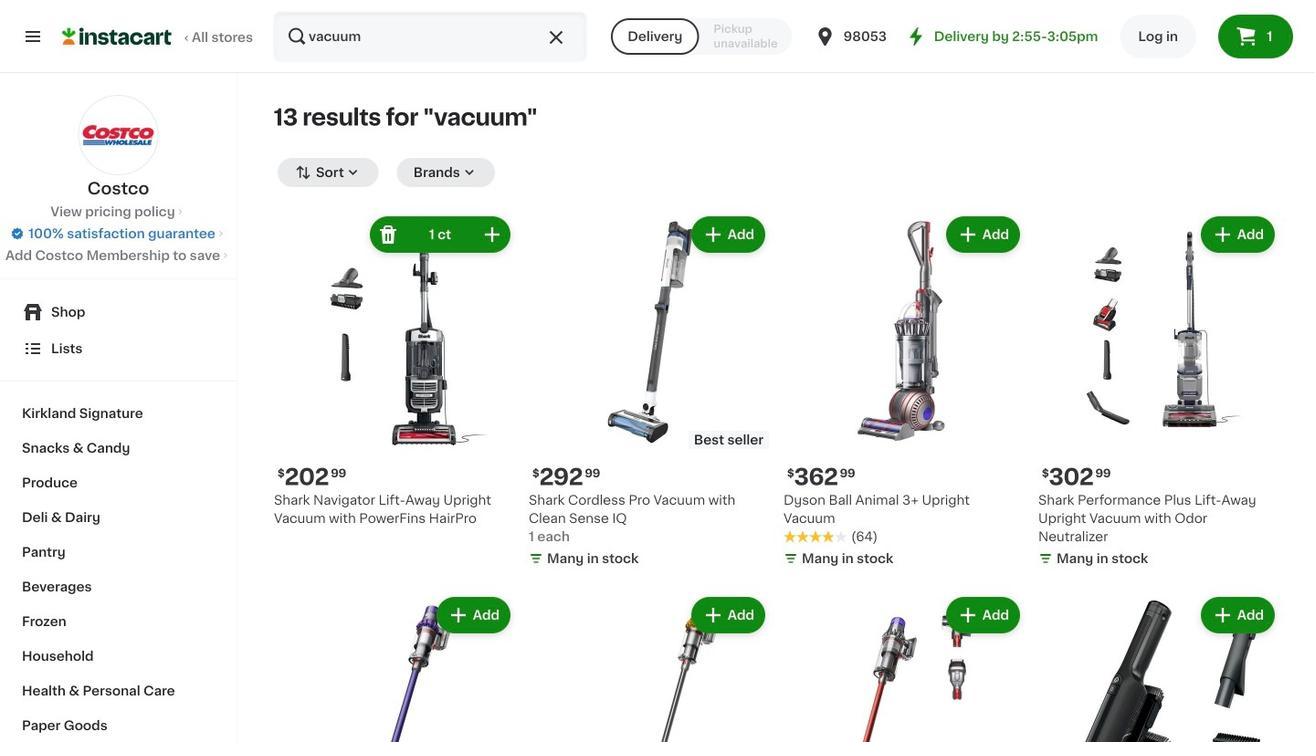 Task type: locate. For each thing, give the bounding box(es) containing it.
Search field
[[275, 13, 586, 60]]

instacart logo image
[[62, 26, 172, 47]]

product group
[[274, 213, 514, 528], [529, 213, 769, 571], [784, 213, 1024, 571], [1038, 213, 1279, 571], [274, 593, 514, 742], [529, 593, 769, 742], [784, 593, 1024, 742], [1038, 593, 1279, 742]]

None search field
[[273, 11, 587, 62]]

service type group
[[611, 18, 792, 55]]



Task type: vqa. For each thing, say whether or not it's contained in the screenshot.
Remove Shark Navigator Lift-Away Upright Vacuum with PowerFins HairPro icon
yes



Task type: describe. For each thing, give the bounding box(es) containing it.
increment quantity of shark navigator lift-away upright vacuum with powerfins hairpro image
[[481, 224, 503, 245]]

costco logo image
[[78, 95, 158, 175]]

remove shark navigator lift-away upright vacuum with powerfins hairpro image
[[377, 224, 399, 245]]



